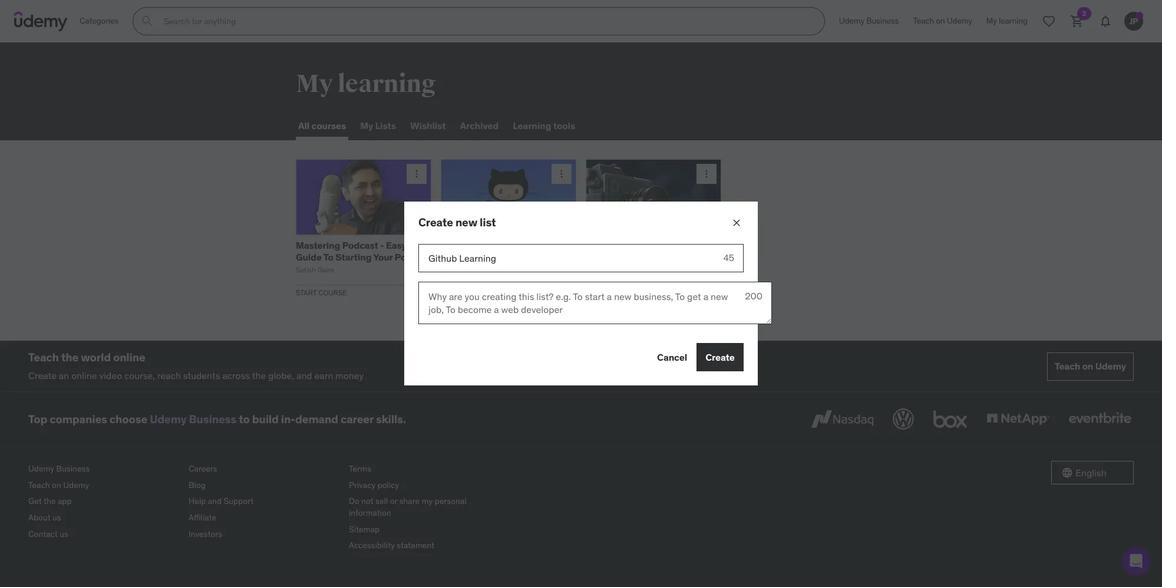 Task type: vqa. For each thing, say whether or not it's contained in the screenshot.
With to the bottom
no



Task type: locate. For each thing, give the bounding box(es) containing it.
design up ]
[[660, 240, 691, 251]]

2 vertical spatial business
[[56, 464, 90, 474]]

courses
[[312, 120, 346, 132]]

netapp image
[[985, 406, 1053, 432]]

start course down the of
[[586, 288, 637, 297]]

mastering up gaire
[[296, 240, 340, 251]]

github
[[464, 240, 495, 251]]

0 horizontal spatial on
[[52, 480, 61, 490]]

1 vertical spatial us
[[60, 529, 68, 539]]

1 horizontal spatial on
[[936, 15, 946, 26]]

us right contact
[[60, 529, 68, 539]]

teach on udemy for teach on udemy link to the middle
[[1055, 360, 1127, 372]]

1 vertical spatial design
[[642, 265, 664, 274]]

teach on udemy
[[914, 15, 973, 26], [1055, 360, 1127, 372]]

-
[[380, 240, 384, 251]]

contact us link
[[28, 526, 179, 543]]

2 horizontal spatial course
[[609, 288, 637, 297]]

my for my lists
[[360, 120, 373, 132]]

2 vertical spatial the
[[44, 496, 56, 507]]

blog
[[189, 480, 206, 490]]

1 horizontal spatial teach on udemy link
[[906, 7, 980, 35]]

learning
[[513, 120, 552, 132]]

2 start from the left
[[441, 288, 462, 297]]

2 horizontal spatial start
[[586, 288, 607, 297]]

start course for mastering podcast -  easy guide to starting your podcast
[[296, 288, 347, 297]]

start down satish
[[296, 288, 317, 297]]

0 vertical spatial the
[[61, 350, 79, 364]]

0 vertical spatial design
[[660, 240, 691, 251]]

0 vertical spatial udemy business link
[[833, 7, 906, 35]]

1 vertical spatial game
[[621, 265, 640, 274]]

1 vertical spatial teach on udemy link
[[1048, 352, 1135, 381]]

course down taulien
[[464, 288, 492, 297]]

1 start from the left
[[296, 288, 317, 297]]

2 course from the left
[[464, 288, 492, 297]]

0 horizontal spatial online
[[71, 370, 97, 381]]

create
[[419, 215, 453, 229], [441, 251, 470, 263], [706, 351, 735, 363], [28, 370, 57, 381]]

1 mastering from the left
[[296, 240, 340, 251]]

satish
[[296, 265, 316, 274]]

1 horizontal spatial the
[[61, 350, 79, 364]]

teach
[[914, 15, 935, 26], [28, 350, 59, 364], [1055, 360, 1081, 372], [28, 480, 50, 490]]

2 vertical spatial teach on udemy link
[[28, 477, 179, 494]]

0 vertical spatial business
[[867, 15, 899, 26]]

create inside git & github crash course: create a repository from scratch!
[[441, 251, 470, 263]]

course
[[319, 288, 347, 297], [464, 288, 492, 297], [609, 288, 637, 297]]

get the app link
[[28, 494, 179, 510]]

1 horizontal spatial teach on udemy
[[1055, 360, 1127, 372]]

kalob taulien
[[441, 265, 483, 274]]

game right the of
[[621, 265, 640, 274]]

my lists
[[360, 120, 396, 132]]

podcast left -
[[342, 240, 378, 251]]

1 vertical spatial online
[[71, 370, 97, 381]]

0 vertical spatial game
[[632, 240, 658, 251]]

investors
[[189, 529, 222, 539]]

mastering
[[296, 240, 340, 251], [586, 240, 631, 251]]

udemy
[[840, 15, 865, 26], [947, 15, 973, 26], [1096, 360, 1127, 372], [150, 412, 187, 426], [28, 464, 54, 474], [63, 480, 89, 490]]

the left the globe,
[[252, 370, 266, 381]]

mastering game design camera movements in arcade studio link
[[586, 240, 720, 274]]

online up course,
[[113, 350, 145, 364]]

0 vertical spatial on
[[936, 15, 946, 26]]

2 vertical spatial on
[[52, 480, 61, 490]]

1 horizontal spatial mastering
[[586, 240, 631, 251]]

and left earn
[[297, 370, 312, 381]]

start course down kalob taulien
[[441, 288, 492, 297]]

1 horizontal spatial start
[[441, 288, 462, 297]]

mastering inside mastering podcast -  easy guide to starting your podcast satish gaire
[[296, 240, 340, 251]]

0 vertical spatial teach on udemy link
[[906, 7, 980, 35]]

2 horizontal spatial business
[[867, 15, 899, 26]]

career
[[341, 412, 374, 426]]

my
[[296, 69, 333, 99], [360, 120, 373, 132]]

1 vertical spatial on
[[1083, 360, 1094, 372]]

start course
[[296, 288, 347, 297], [441, 288, 492, 297], [586, 288, 637, 297]]

0 horizontal spatial and
[[208, 496, 222, 507]]

podcast
[[342, 240, 378, 251], [395, 251, 431, 263]]

create right cancel
[[706, 351, 735, 363]]

1 vertical spatial my
[[360, 120, 373, 132]]

design down movements
[[642, 265, 664, 274]]

start down school
[[586, 288, 607, 297]]

all courses link
[[296, 112, 349, 140]]

and inside careers blog help and support affiliate investors
[[208, 496, 222, 507]]

course down [ school of game design ]
[[609, 288, 637, 297]]

mastering inside mastering game design camera movements in arcade studio
[[586, 240, 631, 251]]

0 horizontal spatial mastering
[[296, 240, 340, 251]]

terms
[[349, 464, 371, 474]]

and right the help
[[208, 496, 222, 507]]

teach on udemy link
[[906, 7, 980, 35], [1048, 352, 1135, 381], [28, 477, 179, 494]]

on inside udemy business teach on udemy get the app about us contact us
[[52, 480, 61, 490]]

all
[[298, 120, 310, 132]]

on for teach on udemy link to the middle
[[1083, 360, 1094, 372]]

0 vertical spatial teach on udemy
[[914, 15, 973, 26]]

start course down gaire
[[296, 288, 347, 297]]

3 start course from the left
[[586, 288, 637, 297]]

submit search image
[[141, 14, 155, 28]]

earn
[[315, 370, 333, 381]]

1 horizontal spatial and
[[297, 370, 312, 381]]

learning tools link
[[511, 112, 578, 140]]

world
[[81, 350, 111, 364]]

online
[[113, 350, 145, 364], [71, 370, 97, 381]]

my up all courses
[[296, 69, 333, 99]]

course for git & github crash course: create a repository from scratch!
[[464, 288, 492, 297]]

my left lists
[[360, 120, 373, 132]]

2 start course from the left
[[441, 288, 492, 297]]

students
[[183, 370, 220, 381]]

create up kalob
[[441, 251, 470, 263]]

3 start from the left
[[586, 288, 607, 297]]

small image
[[1062, 467, 1074, 479]]

start
[[296, 288, 317, 297], [441, 288, 462, 297], [586, 288, 607, 297]]

us
[[53, 512, 61, 523], [60, 529, 68, 539]]

3 course from the left
[[609, 288, 637, 297]]

of
[[613, 265, 620, 274]]

business inside udemy business teach on udemy get the app about us contact us
[[56, 464, 90, 474]]

arcade
[[685, 251, 716, 263]]

2 horizontal spatial teach on udemy link
[[1048, 352, 1135, 381]]

git & github crash course: create a repository from scratch!
[[441, 240, 558, 274]]

0 vertical spatial and
[[297, 370, 312, 381]]

1 vertical spatial and
[[208, 496, 222, 507]]

list
[[480, 215, 496, 229]]

&
[[456, 240, 462, 251]]

sell
[[376, 496, 388, 507]]

Name your list e.g. HTML skills text field
[[419, 244, 714, 272]]

blog link
[[189, 477, 340, 494]]

udemy business
[[840, 15, 899, 26]]

the up an
[[61, 350, 79, 364]]

1 vertical spatial the
[[252, 370, 266, 381]]

start down kalob
[[441, 288, 462, 297]]

terms link
[[349, 461, 500, 477]]

mastering for guide
[[296, 240, 340, 251]]

and inside teach the world online create an online video course, reach students across the globe, and earn money
[[297, 370, 312, 381]]

1 vertical spatial teach on udemy
[[1055, 360, 1127, 372]]

mastering podcast -  easy guide to starting your podcast satish gaire
[[296, 240, 431, 274]]

teach the world online create an online video course, reach students across the globe, and earn money
[[28, 350, 364, 381]]

0 horizontal spatial start
[[296, 288, 317, 297]]

the
[[61, 350, 79, 364], [252, 370, 266, 381], [44, 496, 56, 507]]

on for the top teach on udemy link
[[936, 15, 946, 26]]

0 vertical spatial online
[[113, 350, 145, 364]]

design
[[660, 240, 691, 251], [642, 265, 664, 274]]

podcast right 'your'
[[395, 251, 431, 263]]

0 horizontal spatial business
[[56, 464, 90, 474]]

careers blog help and support affiliate investors
[[189, 464, 254, 539]]

game up [ school of game design ]
[[632, 240, 658, 251]]

learning
[[338, 69, 436, 99]]

contact
[[28, 529, 58, 539]]

2 vertical spatial udemy business link
[[28, 461, 179, 477]]

the right the get
[[44, 496, 56, 507]]

or
[[390, 496, 398, 507]]

0 vertical spatial my
[[296, 69, 333, 99]]

0 horizontal spatial the
[[44, 496, 56, 507]]

game
[[632, 240, 658, 251], [621, 265, 640, 274]]

from
[[529, 251, 552, 263]]

2 horizontal spatial on
[[1083, 360, 1094, 372]]

us right the about
[[53, 512, 61, 523]]

design inside mastering game design camera movements in arcade studio
[[660, 240, 691, 251]]

0 horizontal spatial start course
[[296, 288, 347, 297]]

create left an
[[28, 370, 57, 381]]

easy
[[386, 240, 407, 251]]

1 vertical spatial business
[[189, 412, 237, 426]]

0 horizontal spatial teach on udemy
[[914, 15, 973, 26]]

0 vertical spatial us
[[53, 512, 61, 523]]

1 horizontal spatial course
[[464, 288, 492, 297]]

1 horizontal spatial my
[[360, 120, 373, 132]]

cancel button
[[658, 343, 688, 372]]

2 mastering from the left
[[586, 240, 631, 251]]

2 horizontal spatial the
[[252, 370, 266, 381]]

1 start course from the left
[[296, 288, 347, 297]]

new
[[456, 215, 478, 229]]

start course for git & github crash course: create a repository from scratch!
[[441, 288, 492, 297]]

english
[[1076, 467, 1107, 479]]

create inside teach the world online create an online video course, reach students across the globe, and earn money
[[28, 370, 57, 381]]

archived
[[460, 120, 499, 132]]

movements
[[622, 251, 673, 263]]

english button
[[1052, 461, 1135, 485]]

0 horizontal spatial my
[[296, 69, 333, 99]]

1 horizontal spatial online
[[113, 350, 145, 364]]

0 horizontal spatial course
[[319, 288, 347, 297]]

the inside udemy business teach on udemy get the app about us contact us
[[44, 496, 56, 507]]

1 course from the left
[[319, 288, 347, 297]]

create new list dialog
[[405, 201, 772, 386]]

2 horizontal spatial start course
[[586, 288, 637, 297]]

start for mastering game design camera movements in arcade studio
[[586, 288, 607, 297]]

course down gaire
[[319, 288, 347, 297]]

online right an
[[71, 370, 97, 381]]

crash
[[497, 240, 522, 251]]

skills.
[[376, 412, 406, 426]]

camera
[[586, 251, 620, 263]]

1 horizontal spatial start course
[[441, 288, 492, 297]]

game inside mastering game design camera movements in arcade studio
[[632, 240, 658, 251]]

and
[[297, 370, 312, 381], [208, 496, 222, 507]]

mastering up studio
[[586, 240, 631, 251]]

box image
[[931, 406, 971, 432]]



Task type: describe. For each thing, give the bounding box(es) containing it.
help
[[189, 496, 206, 507]]

create new list
[[419, 215, 496, 229]]

support
[[224, 496, 254, 507]]

help and support link
[[189, 494, 340, 510]]

investors link
[[189, 526, 340, 543]]

money
[[336, 370, 364, 381]]

information
[[349, 508, 391, 518]]

policy
[[378, 480, 399, 490]]

accessibility
[[349, 540, 395, 551]]

create inside the 'create' button
[[706, 351, 735, 363]]

to
[[239, 412, 250, 426]]

a
[[472, 251, 477, 263]]

school
[[590, 265, 612, 274]]

my lists link
[[358, 112, 399, 140]]

business for udemy business teach on udemy get the app about us contact us
[[56, 464, 90, 474]]

sitemap
[[349, 524, 380, 535]]

mastering for movements
[[586, 240, 631, 251]]

git & github crash course: create a repository from scratch! link
[[441, 240, 561, 274]]

taulien
[[461, 265, 483, 274]]

45
[[724, 252, 735, 264]]

globe,
[[268, 370, 294, 381]]

archived link
[[458, 112, 501, 140]]

not
[[362, 496, 374, 507]]

tools
[[554, 120, 576, 132]]

my
[[422, 496, 433, 507]]

[ school of game design ]
[[586, 265, 668, 274]]

top companies choose udemy business to build in-demand career skills.
[[28, 412, 406, 426]]

privacy
[[349, 480, 376, 490]]

sitemap link
[[349, 522, 500, 538]]

learning tools
[[513, 120, 576, 132]]

]
[[666, 265, 668, 274]]

guide
[[296, 251, 322, 263]]

teach inside udemy business teach on udemy get the app about us contact us
[[28, 480, 50, 490]]

1 horizontal spatial podcast
[[395, 251, 431, 263]]

mastering podcast -  easy guide to starting your podcast link
[[296, 240, 431, 263]]

[
[[586, 265, 588, 274]]

course:
[[524, 240, 558, 251]]

0 horizontal spatial podcast
[[342, 240, 378, 251]]

volkswagen image
[[891, 406, 917, 432]]

my learning
[[296, 69, 436, 99]]

accessibility statement link
[[349, 538, 500, 554]]

course for mastering podcast -  easy guide to starting your podcast
[[319, 288, 347, 297]]

gaire
[[318, 265, 334, 274]]

start for mastering podcast -  easy guide to starting your podcast
[[296, 288, 317, 297]]

studio
[[586, 262, 615, 274]]

teach inside teach the world online create an online video course, reach students across the globe, and earn money
[[28, 350, 59, 364]]

0 horizontal spatial teach on udemy link
[[28, 477, 179, 494]]

create up 'git'
[[419, 215, 453, 229]]

privacy policy link
[[349, 477, 500, 494]]

an
[[59, 370, 69, 381]]

teach on udemy for the top teach on udemy link
[[914, 15, 973, 26]]

course for mastering game design camera movements in arcade studio
[[609, 288, 637, 297]]

all courses
[[298, 120, 346, 132]]

1 vertical spatial udemy business link
[[150, 412, 237, 426]]

business for udemy business
[[867, 15, 899, 26]]

course,
[[124, 370, 155, 381]]

close modal image
[[731, 217, 743, 229]]

scratch!
[[441, 262, 478, 274]]

my for my learning
[[296, 69, 333, 99]]

mastering game design camera movements in arcade studio
[[586, 240, 716, 274]]

across
[[223, 370, 250, 381]]

video
[[99, 370, 122, 381]]

choose
[[110, 412, 147, 426]]

companies
[[50, 412, 107, 426]]

careers
[[189, 464, 218, 474]]

personal
[[435, 496, 467, 507]]

demand
[[295, 412, 338, 426]]

lists
[[375, 120, 396, 132]]

reach
[[157, 370, 181, 381]]

nasdaq image
[[809, 406, 877, 432]]

get
[[28, 496, 42, 507]]

wishlist link
[[408, 112, 448, 140]]

about us link
[[28, 510, 179, 526]]

affiliate
[[189, 512, 217, 523]]

your
[[373, 251, 393, 263]]

in
[[675, 251, 683, 263]]

do
[[349, 496, 360, 507]]

Why are you creating this list? e.g. To start a new business, To get a new job, To become a web developer text field
[[419, 282, 772, 325]]

1 horizontal spatial business
[[189, 412, 237, 426]]

udemy image
[[14, 11, 68, 31]]

repository
[[479, 251, 527, 263]]

eventbrite image
[[1067, 406, 1135, 432]]

do not sell or share my personal information button
[[349, 494, 500, 522]]

kalob
[[441, 265, 459, 274]]

to
[[324, 251, 334, 263]]

share
[[400, 496, 420, 507]]

affiliate link
[[189, 510, 340, 526]]

start for git & github crash course: create a repository from scratch!
[[441, 288, 462, 297]]

start course for mastering game design camera movements in arcade studio
[[586, 288, 637, 297]]

in-
[[281, 412, 295, 426]]

app
[[58, 496, 72, 507]]

udemy business teach on udemy get the app about us contact us
[[28, 464, 90, 539]]

statement
[[397, 540, 435, 551]]

git
[[441, 240, 454, 251]]

build
[[252, 412, 279, 426]]



